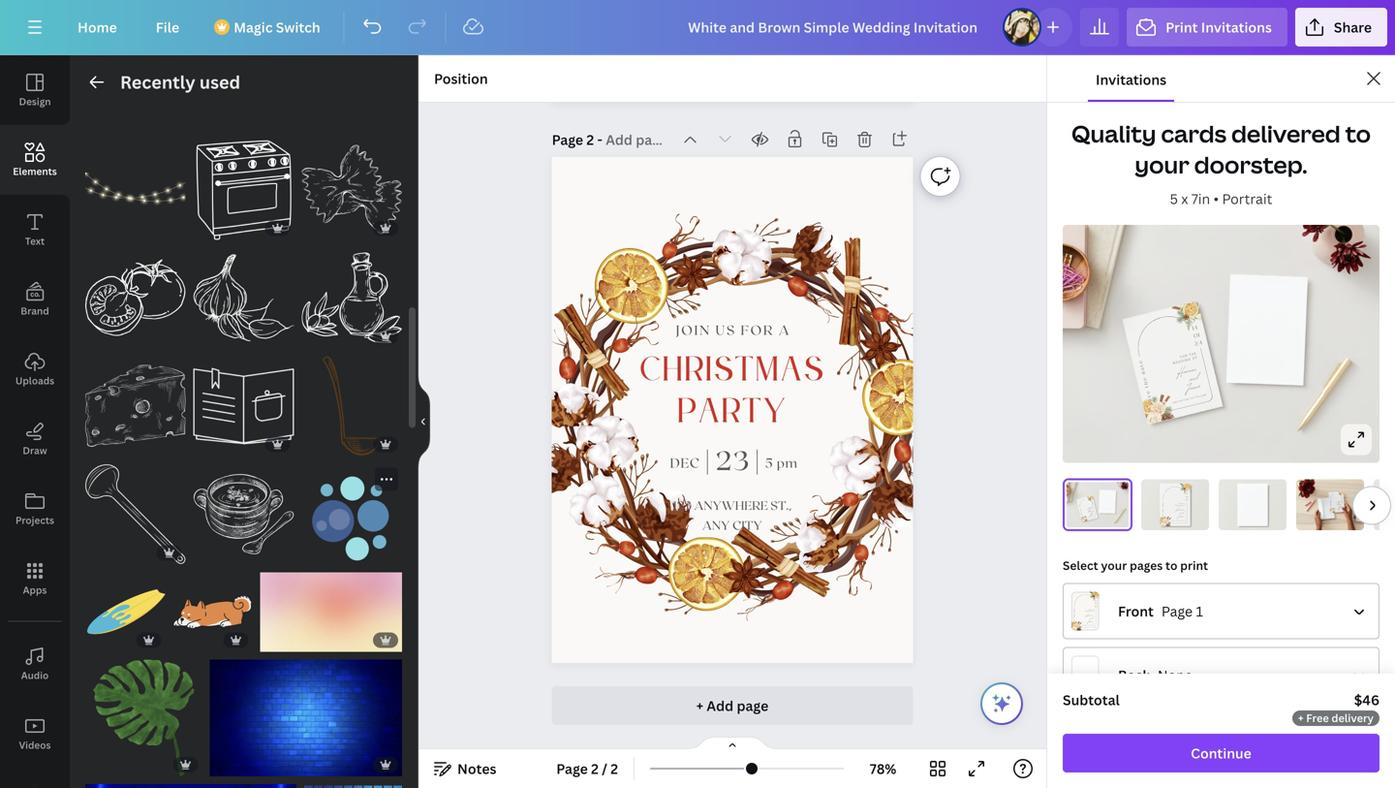 Task type: describe. For each thing, give the bounding box(es) containing it.
uploads
[[15, 374, 54, 387]]

to inside quality cards delivered to your doorstep. 5 x 7in • portrait
[[1346, 118, 1372, 149]]

apps
[[23, 584, 47, 597]]

a
[[779, 322, 791, 337]]

01 inside 14 01 24
[[1193, 331, 1201, 341]]

14 inside 14 01 24 save the date
[[1186, 492, 1189, 495]]

subtotal
[[1063, 691, 1120, 709]]

78% button
[[852, 753, 915, 784]]

continue button
[[1063, 734, 1380, 773]]

0 horizontal spatial 14 01 24 save the date for the wedding of invitation to follow harumi and jamie
[[1080, 500, 1095, 518]]

file
[[156, 18, 180, 36]]

save the date
[[1137, 359, 1155, 406]]

harumi inside invitation to follow harumi and jamie
[[1177, 507, 1184, 512]]

14 left display preview 5 of the design image
[[1342, 495, 1343, 497]]

5 pm
[[766, 454, 798, 470]]

+ add page button
[[552, 686, 913, 725]]

to inside invitation to follow harumi and jamie
[[1179, 520, 1181, 521]]

videos
[[19, 739, 51, 752]]

1 horizontal spatial 14 01 24 save the date for the wedding of invitation to follow harumi and jamie
[[1331, 495, 1344, 510]]

uploads button
[[0, 334, 70, 404]]

projects
[[15, 514, 54, 527]]

+ for + free delivery
[[1299, 711, 1304, 725]]

2 right the /
[[611, 759, 618, 778]]

back none
[[1119, 666, 1193, 684]]

show pages image
[[686, 736, 779, 751]]

24 inside 14 01 24
[[1194, 338, 1204, 348]]

14 01 24
[[1192, 323, 1204, 348]]

hide image
[[418, 375, 430, 468]]

23
[[716, 443, 751, 476]]

print invitations button
[[1127, 8, 1288, 47]]

save left display preview 5 of the design image
[[1331, 506, 1333, 509]]

01 inside 14 01 24 save the date
[[1186, 495, 1189, 498]]

2 for /
[[591, 759, 599, 778]]

for up select
[[1089, 507, 1091, 508]]

dec
[[670, 454, 701, 470]]

brand button
[[0, 265, 70, 334]]

draw button
[[0, 404, 70, 474]]

to inside invitation to follow
[[1190, 396, 1195, 400]]

0 vertical spatial for the wedding of
[[1173, 351, 1199, 365]]

magic switch
[[234, 18, 321, 36]]

for left display preview 5 of the design image
[[1339, 501, 1341, 502]]

the inside save the date
[[1142, 376, 1151, 389]]

pages
[[1130, 557, 1163, 573]]

01 left display preview 5 of the design image
[[1342, 497, 1343, 499]]

your inside quality cards delivered to your doorstep. 5 x 7in • portrait
[[1135, 149, 1190, 180]]

notes
[[458, 759, 497, 778]]

invitation to follow harumi and jamie
[[1172, 507, 1186, 521]]

-
[[598, 130, 603, 149]]

invitation inside invitation to follow harumi and jamie
[[1172, 520, 1179, 521]]

any
[[703, 518, 731, 532]]

quality
[[1072, 118, 1157, 149]]

for left a
[[741, 322, 775, 337]]

notes button
[[426, 753, 504, 784]]

file button
[[140, 8, 195, 47]]

follow up select
[[1093, 516, 1095, 517]]

for up invitation to follow harumi and jamie
[[1179, 503, 1182, 504]]

videos button
[[0, 699, 70, 769]]

page 2 / 2
[[557, 759, 618, 778]]

audio
[[21, 669, 49, 682]]

jamie left display preview 5 of the design image
[[1339, 506, 1342, 509]]

magic switch button
[[203, 8, 336, 47]]

front page 1
[[1119, 602, 1204, 620]]

party
[[678, 386, 789, 440]]

quality cards delivered to your doorstep. 5 x 7in • portrait
[[1072, 118, 1372, 208]]

save inside 14 01 24 save the date
[[1162, 513, 1165, 519]]

the inside 14 01 24 save the date
[[1162, 508, 1165, 512]]

to left print
[[1166, 557, 1178, 573]]

design button
[[0, 55, 70, 125]]

front
[[1119, 602, 1154, 620]]

print
[[1166, 18, 1198, 36]]

anywhere
[[694, 498, 768, 512]]

text
[[25, 235, 45, 248]]

invitation to follow
[[1173, 393, 1207, 404]]

blue gradient brick wall image
[[305, 784, 402, 788]]

magic
[[234, 18, 273, 36]]

and inside and jamie
[[1188, 370, 1201, 386]]

projects button
[[0, 474, 70, 544]]

of up invitation to follow harumi and jamie
[[1184, 504, 1186, 506]]

+ free delivery
[[1299, 711, 1374, 725]]

1
[[1197, 602, 1204, 620]]

pm
[[777, 454, 798, 470]]

and jamie
[[1186, 370, 1203, 396]]

cards
[[1162, 118, 1227, 149]]

delivery
[[1332, 711, 1374, 725]]

christmas
[[641, 344, 826, 399]]

audio button
[[0, 629, 70, 699]]

Page title text field
[[606, 130, 669, 149]]

join
[[676, 322, 711, 337]]

wedding up select
[[1088, 508, 1092, 509]]

of up select
[[1092, 507, 1093, 508]]

elements button
[[0, 125, 70, 195]]

select your pages to print
[[1063, 557, 1209, 573]]

of left display preview 5 of the design image
[[1341, 501, 1342, 502]]

home link
[[62, 8, 133, 47]]

print
[[1181, 557, 1209, 573]]

follow left display preview 5 of the design image
[[1341, 509, 1343, 510]]

used
[[200, 70, 241, 94]]

7in
[[1192, 189, 1211, 208]]

page 2 / 2 button
[[549, 753, 626, 784]]

share button
[[1296, 8, 1388, 47]]

elements
[[13, 165, 57, 178]]

none
[[1158, 666, 1193, 684]]

harumi up invitation to follow
[[1176, 361, 1199, 380]]

date up select
[[1080, 508, 1082, 512]]

recently
[[120, 70, 195, 94]]

portrait
[[1223, 189, 1273, 208]]

save up select
[[1082, 515, 1084, 518]]

add
[[707, 696, 734, 715]]

2 for -
[[587, 130, 594, 149]]

5 inside quality cards delivered to your doorstep. 5 x 7in • portrait
[[1171, 189, 1179, 208]]

jamie right save the date
[[1186, 378, 1203, 396]]

$46
[[1355, 691, 1380, 709]]

page for page 2 / 2
[[557, 759, 588, 778]]



Task type: vqa. For each thing, say whether or not it's contained in the screenshot.
the top you
no



Task type: locate. For each thing, give the bounding box(es) containing it.
2 vertical spatial page
[[557, 759, 588, 778]]

+ left add
[[697, 696, 704, 715]]

0 vertical spatial 5
[[1171, 189, 1179, 208]]

invitations button
[[1089, 55, 1175, 102]]

1 vertical spatial your
[[1102, 557, 1128, 573]]

0 horizontal spatial +
[[697, 696, 704, 715]]

harumi left display preview 5 of the design image
[[1338, 502, 1342, 506]]

to down and jamie
[[1190, 396, 1195, 400]]

0 vertical spatial page
[[552, 130, 584, 149]]

14 up select
[[1092, 500, 1093, 502]]

page
[[737, 696, 769, 715]]

laddle icon image
[[302, 356, 402, 456]]

to down 14 01 24 save the date
[[1179, 520, 1181, 521]]

+ left free
[[1299, 711, 1304, 725]]

side panel tab list
[[0, 55, 70, 788]]

+ for + add page
[[697, 696, 704, 715]]

invitations right print
[[1202, 18, 1273, 36]]

Design title text field
[[673, 8, 996, 47]]

for the wedding of down 14 01 24
[[1173, 351, 1199, 365]]

for the wedding of
[[1173, 351, 1199, 365], [1176, 503, 1186, 506]]

join us for a
[[676, 322, 791, 337]]

123 anywhere st., any city
[[674, 498, 792, 532]]

invitation up select
[[1088, 516, 1091, 518]]

14 01 24 save the date for the wedding of invitation to follow harumi and jamie
[[1331, 495, 1344, 510], [1080, 500, 1095, 518]]

save
[[1145, 389, 1155, 406], [1331, 506, 1333, 509], [1162, 513, 1165, 519], [1082, 515, 1084, 518]]

home
[[78, 18, 117, 36]]

14 01 24 save the date
[[1162, 492, 1189, 519]]

share
[[1335, 18, 1373, 36]]

invitations up quality
[[1096, 70, 1167, 89]]

and up print
[[1181, 510, 1184, 516]]

select
[[1063, 557, 1099, 573]]

date left invitation to follow harumi and jamie
[[1162, 501, 1165, 507]]

position
[[434, 69, 488, 88]]

24
[[1194, 338, 1204, 348], [1186, 498, 1189, 502], [1342, 498, 1344, 500], [1092, 504, 1094, 506]]

invitation down 14 01 24 save the date
[[1172, 520, 1179, 521]]

text button
[[0, 195, 70, 265]]

date left and jamie
[[1137, 359, 1148, 375]]

1 horizontal spatial invitations
[[1202, 18, 1273, 36]]

display preview 5 of the design image
[[1374, 479, 1396, 530]]

save inside save the date
[[1145, 389, 1155, 406]]

follow inside invitation to follow harumi and jamie
[[1181, 520, 1186, 521]]

select your pages to print element
[[1063, 583, 1380, 703]]

glowing christmas lights illustration image
[[85, 139, 186, 240]]

and up invitation to follow
[[1188, 370, 1201, 386]]

1 vertical spatial 5
[[766, 454, 774, 470]]

and left display preview 5 of the design image
[[1340, 504, 1342, 507]]

the
[[1189, 351, 1198, 357], [1142, 376, 1151, 389], [1341, 501, 1342, 501], [1183, 503, 1186, 504], [1331, 504, 1332, 506], [1091, 506, 1093, 508], [1162, 508, 1165, 512], [1081, 512, 1083, 514]]

jamie
[[1186, 378, 1203, 396], [1339, 506, 1342, 509], [1091, 512, 1094, 516], [1179, 513, 1184, 519]]

5
[[1171, 189, 1179, 208], [766, 454, 774, 470]]

24 left display preview 5 of the design image
[[1342, 498, 1344, 500]]

1 vertical spatial invitations
[[1096, 70, 1167, 89]]

draw
[[23, 444, 47, 457]]

page 2 -
[[552, 130, 606, 149]]

01 left the "display preview 3 of the design" image
[[1186, 495, 1189, 498]]

invitations
[[1202, 18, 1273, 36], [1096, 70, 1167, 89]]

page inside button
[[557, 759, 588, 778]]

0 vertical spatial your
[[1135, 149, 1190, 180]]

brand
[[21, 304, 49, 317]]

01 up select
[[1092, 502, 1094, 504]]

date inside save the date
[[1137, 359, 1148, 375]]

1 horizontal spatial +
[[1299, 711, 1304, 725]]

switch
[[276, 18, 321, 36]]

monstera leaf watercolor image
[[85, 660, 202, 777]]

to
[[1346, 118, 1372, 149], [1190, 396, 1195, 400], [1340, 509, 1340, 510], [1092, 516, 1092, 517], [1179, 520, 1181, 521], [1166, 557, 1178, 573]]

invitation inside invitation to follow
[[1173, 397, 1190, 404]]

0 vertical spatial invitations
[[1202, 18, 1273, 36]]

print invitations
[[1166, 18, 1273, 36]]

jamie up print
[[1179, 513, 1184, 519]]

2 left the /
[[591, 759, 599, 778]]

•
[[1214, 189, 1219, 208]]

page left 1
[[1162, 602, 1193, 620]]

pink gradient background image
[[260, 572, 402, 652]]

harumi up select
[[1089, 509, 1093, 513]]

1 horizontal spatial your
[[1135, 149, 1190, 180]]

page left the /
[[557, 759, 588, 778]]

14 01 24 save the date for the wedding of invitation to follow harumi and jamie up select
[[1080, 500, 1095, 518]]

14 left the "display preview 3 of the design" image
[[1186, 492, 1189, 495]]

page for page 2 -
[[552, 130, 584, 149]]

main menu bar
[[0, 0, 1396, 55]]

your left the pages
[[1102, 557, 1128, 573]]

follow right save the date
[[1195, 393, 1207, 399]]

0 horizontal spatial your
[[1102, 557, 1128, 573]]

group
[[194, 128, 294, 240], [85, 139, 186, 240], [302, 139, 402, 240], [85, 236, 186, 348], [302, 247, 402, 348], [85, 344, 186, 456], [302, 344, 402, 456], [194, 356, 294, 456], [194, 452, 294, 564], [85, 464, 186, 564], [302, 464, 402, 564], [85, 561, 165, 652], [260, 561, 402, 652], [173, 572, 253, 652], [85, 648, 202, 777], [210, 648, 402, 777], [85, 773, 297, 788], [305, 773, 402, 788]]

for up and jamie
[[1180, 353, 1189, 359]]

brick wall with blue neon light image
[[85, 784, 297, 788]]

5 left x
[[1171, 189, 1179, 208]]

for
[[741, 322, 775, 337], [1180, 353, 1189, 359], [1339, 501, 1341, 502], [1179, 503, 1182, 504], [1089, 507, 1091, 508]]

us
[[716, 322, 737, 337]]

to left display preview 5 of the design image
[[1340, 509, 1340, 510]]

wedding up invitation to follow harumi and jamie
[[1176, 504, 1183, 506]]

78%
[[870, 759, 897, 778]]

and
[[1188, 370, 1201, 386], [1340, 504, 1342, 507], [1181, 510, 1184, 516], [1091, 510, 1094, 514]]

follow
[[1195, 393, 1207, 399], [1341, 509, 1343, 510], [1093, 516, 1095, 517], [1181, 520, 1186, 521]]

jamie up select
[[1091, 512, 1094, 516]]

123
[[674, 498, 692, 512]]

canva assistant image
[[991, 692, 1014, 715]]

position button
[[426, 63, 496, 94]]

date left display preview 5 of the design image
[[1331, 500, 1332, 503]]

design
[[19, 95, 51, 108]]

and up select
[[1091, 510, 1094, 514]]

doorstep.
[[1195, 149, 1308, 180]]

24 up select
[[1092, 504, 1094, 506]]

continue
[[1191, 744, 1252, 762]]

14 inside 14 01 24
[[1192, 323, 1199, 333]]

follow down 14 01 24 save the date
[[1181, 520, 1186, 521]]

24 inside 14 01 24 save the date
[[1186, 498, 1189, 502]]

01
[[1193, 331, 1201, 341], [1186, 495, 1189, 498], [1342, 497, 1343, 499], [1092, 502, 1094, 504]]

24 up print
[[1186, 498, 1189, 502]]

shiba inu illustration image
[[173, 572, 253, 652]]

and inside invitation to follow harumi and jamie
[[1181, 510, 1184, 516]]

wedding up and jamie
[[1173, 357, 1192, 365]]

to up select
[[1092, 516, 1092, 517]]

24 up and jamie
[[1194, 338, 1204, 348]]

jamie inside invitation to follow harumi and jamie
[[1179, 513, 1184, 519]]

follow inside invitation to follow
[[1195, 393, 1207, 399]]

14
[[1192, 323, 1199, 333], [1186, 492, 1189, 495], [1342, 495, 1343, 497], [1092, 500, 1093, 502]]

recently used
[[120, 70, 241, 94]]

back
[[1119, 666, 1150, 684]]

+ inside button
[[697, 696, 704, 715]]

5 left pm
[[766, 454, 774, 470]]

2
[[587, 130, 594, 149], [591, 759, 599, 778], [611, 759, 618, 778]]

of down 14 01 24
[[1193, 355, 1199, 360]]

0 horizontal spatial invitations
[[1096, 70, 1167, 89]]

invitation
[[1173, 397, 1190, 404], [1336, 509, 1339, 510], [1088, 516, 1091, 518], [1172, 520, 1179, 521]]

1 horizontal spatial 5
[[1171, 189, 1179, 208]]

wedding left display preview 5 of the design image
[[1337, 502, 1341, 503]]

x
[[1182, 189, 1189, 208]]

delivered
[[1232, 118, 1341, 149]]

/
[[602, 759, 608, 778]]

invitations inside print invitations dropdown button
[[1202, 18, 1273, 36]]

free
[[1307, 711, 1330, 725]]

for the wedding of up invitation to follow harumi and jamie
[[1176, 503, 1186, 506]]

2 left -
[[587, 130, 594, 149]]

save left invitation to follow
[[1145, 389, 1155, 406]]

save left invitation to follow harumi and jamie
[[1162, 513, 1165, 519]]

harumi
[[1176, 361, 1199, 380], [1338, 502, 1342, 506], [1177, 507, 1184, 512], [1089, 509, 1093, 513]]

your up x
[[1135, 149, 1190, 180]]

1 vertical spatial page
[[1162, 602, 1193, 620]]

surfing board isometric 3d icon image
[[85, 572, 165, 652]]

+ add page
[[697, 696, 769, 715]]

invitation left display preview 5 of the design image
[[1336, 509, 1339, 510]]

cooking utensil image
[[85, 464, 186, 564]]

apps button
[[0, 544, 70, 614]]

display preview 3 of the design image
[[1219, 479, 1287, 530]]

14 up and jamie
[[1192, 323, 1199, 333]]

date inside 14 01 24 save the date
[[1162, 501, 1165, 507]]

page left -
[[552, 130, 584, 149]]

0 horizontal spatial 5
[[766, 454, 774, 470]]

to right the delivered at the top of the page
[[1346, 118, 1372, 149]]

blue, brick wall image
[[210, 660, 402, 777]]

city
[[733, 518, 763, 532]]

14 01 24 save the date for the wedding of invitation to follow harumi and jamie left display preview 5 of the design image
[[1331, 495, 1344, 510]]

page
[[552, 130, 584, 149], [1162, 602, 1193, 620], [557, 759, 588, 778]]

invitations inside invitations button
[[1096, 70, 1167, 89]]

harumi up print
[[1177, 507, 1184, 512]]

01 up and jamie
[[1193, 331, 1201, 341]]

invitation down and jamie
[[1173, 397, 1190, 404]]

st.,
[[771, 498, 792, 512]]

1 vertical spatial for the wedding of
[[1176, 503, 1186, 506]]



